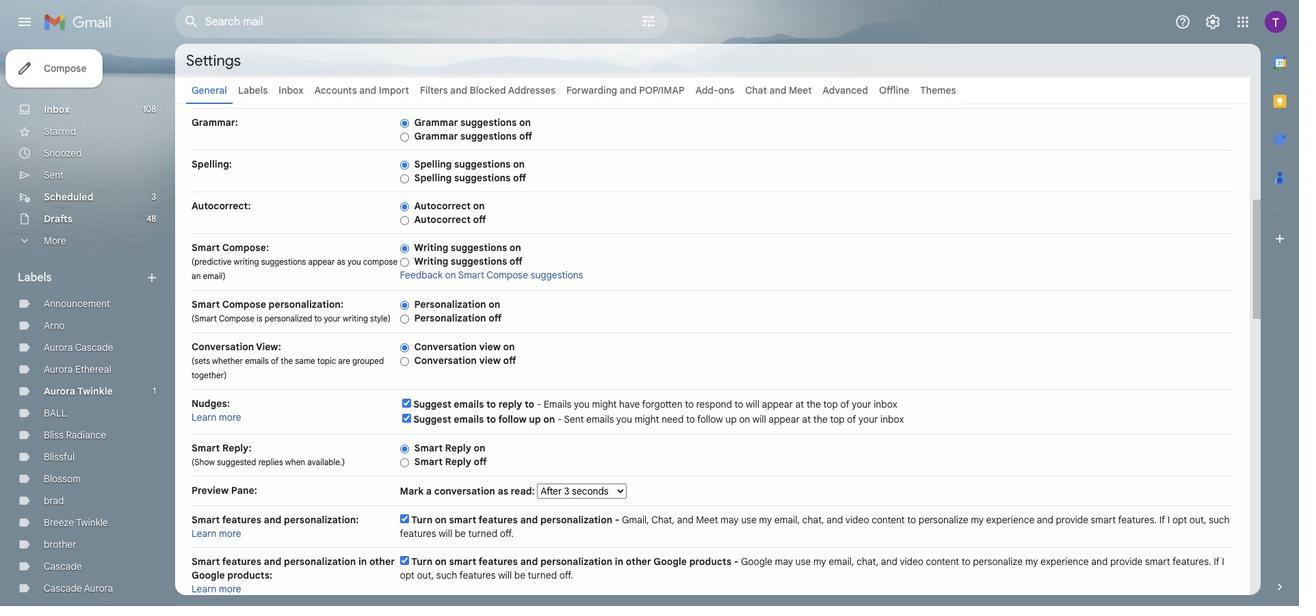 Task type: locate. For each thing, give the bounding box(es) containing it.
0 vertical spatial twinkle
[[77, 385, 113, 398]]

1 vertical spatial grammar
[[414, 130, 458, 142]]

1 spelling from the top
[[414, 158, 452, 170]]

labels heading
[[18, 271, 145, 285]]

0 horizontal spatial if
[[1160, 514, 1166, 526]]

pop/imap
[[639, 84, 685, 96]]

a
[[426, 485, 432, 498]]

out,
[[1190, 514, 1207, 526], [417, 569, 434, 582]]

1 horizontal spatial experience
[[1041, 556, 1089, 568]]

learn more link down nudges:
[[192, 411, 241, 424]]

smart inside smart features and personalization: learn more
[[192, 514, 220, 526]]

your inside smart compose personalization: (smart compose is personalized to your writing style)
[[324, 313, 341, 324]]

personalization: inside smart compose personalization: (smart compose is personalized to your writing style)
[[269, 298, 344, 311]]

1 horizontal spatial personalize
[[973, 556, 1023, 568]]

google left products in the right of the page
[[654, 556, 687, 568]]

0 horizontal spatial inbox
[[44, 103, 70, 116]]

0 vertical spatial turned
[[469, 528, 498, 540]]

0 horizontal spatial you
[[348, 257, 361, 267]]

sent
[[44, 169, 64, 181], [564, 413, 584, 426]]

1 vertical spatial writing
[[414, 255, 448, 268]]

0 vertical spatial might
[[592, 398, 617, 411]]

1 horizontal spatial provide
[[1111, 556, 1143, 568]]

reply up smart reply off
[[445, 442, 472, 454]]

1 vertical spatial as
[[498, 485, 508, 498]]

preview
[[192, 485, 229, 497]]

1 more from the top
[[219, 411, 241, 424]]

features inside smart features and personalization: learn more
[[222, 514, 261, 526]]

aurora for aurora ethereal
[[44, 363, 73, 376]]

offline
[[879, 84, 910, 96]]

1 horizontal spatial google
[[654, 556, 687, 568]]

more down 'preview pane:'
[[219, 528, 241, 540]]

view for on
[[479, 341, 501, 353]]

1 view from the top
[[479, 341, 501, 353]]

view
[[479, 341, 501, 353], [479, 355, 501, 367]]

2 autocorrect from the top
[[414, 214, 471, 226]]

2 personalization from the top
[[414, 312, 486, 324]]

twinkle down ethereal
[[77, 385, 113, 398]]

in inside smart features and personalization in other google products: learn more
[[359, 556, 367, 568]]

you for emails
[[574, 398, 590, 411]]

spelling right spelling suggestions off option
[[414, 172, 452, 184]]

topic
[[317, 356, 336, 366]]

off. down turn on smart features and personalization - at the left bottom of the page
[[500, 528, 514, 540]]

grammar for grammar suggestions off
[[414, 130, 458, 142]]

writing left style)
[[343, 313, 368, 324]]

writing suggestions off
[[414, 255, 523, 268]]

sent down emails
[[564, 413, 584, 426]]

2 learn more link from the top
[[192, 528, 241, 540]]

labels for labels heading
[[18, 271, 52, 285]]

1 vertical spatial suggest
[[413, 413, 452, 426]]

smart inside smart features and personalization in other google products: learn more
[[192, 556, 220, 568]]

arno
[[44, 320, 65, 332]]

turn on smart features and personalization in other google products -
[[411, 556, 741, 568]]

0 vertical spatial personalize
[[919, 514, 969, 526]]

you down have
[[617, 413, 632, 426]]

as left 'read:'
[[498, 485, 508, 498]]

add-
[[696, 84, 719, 96]]

view up 'conversation view off'
[[479, 341, 501, 353]]

personalization inside smart features and personalization in other google products: learn more
[[284, 556, 356, 568]]

grammar right the grammar suggestions on option
[[414, 116, 458, 129]]

emails down suggest emails to reply to - emails you might have forgotten to respond to will appear at the top of your inbox
[[587, 413, 614, 426]]

more down nudges:
[[219, 411, 241, 424]]

learn
[[192, 411, 217, 424], [192, 528, 217, 540], [192, 583, 217, 595]]

suggestions for spelling suggestions off
[[454, 172, 511, 184]]

brother link
[[44, 539, 76, 551]]

might down suggest emails to reply to - emails you might have forgotten to respond to will appear at the top of your inbox
[[635, 413, 659, 426]]

you left compose
[[348, 257, 361, 267]]

you right emails
[[574, 398, 590, 411]]

advanced link
[[823, 84, 868, 96]]

aurora cascade link
[[44, 342, 113, 354]]

learn more link for smart features and personalization in other google products:
[[192, 583, 241, 595]]

suggestions for grammar suggestions on
[[461, 116, 517, 129]]

0 vertical spatial as
[[337, 257, 346, 267]]

1 vertical spatial content
[[926, 556, 960, 568]]

use
[[741, 514, 757, 526], [796, 556, 811, 568]]

autocorrect for autocorrect on
[[414, 200, 471, 212]]

1 vertical spatial such
[[437, 569, 457, 582]]

chat and meet link
[[746, 84, 812, 96]]

1 vertical spatial autocorrect
[[414, 214, 471, 226]]

other
[[370, 556, 395, 568], [626, 556, 652, 568]]

writing up feedback
[[414, 255, 448, 268]]

on
[[519, 116, 531, 129], [513, 158, 525, 170], [473, 200, 485, 212], [510, 242, 521, 254], [445, 269, 456, 281], [489, 298, 500, 311], [503, 341, 515, 353], [544, 413, 555, 426], [739, 413, 750, 426], [474, 442, 486, 454], [435, 514, 447, 526], [435, 556, 447, 568]]

mark a conversation as read:
[[400, 485, 537, 498]]

i
[[1168, 514, 1171, 526], [1222, 556, 1225, 568]]

products
[[690, 556, 732, 568]]

Conversation view on radio
[[400, 343, 409, 353]]

0 horizontal spatial opt
[[400, 569, 415, 582]]

1 writing from the top
[[414, 242, 448, 254]]

spelling for spelling suggestions off
[[414, 172, 452, 184]]

0 vertical spatial appear
[[308, 257, 335, 267]]

grammar suggestions on
[[414, 116, 531, 129]]

aurora for aurora twinkle
[[44, 385, 75, 398]]

1 vertical spatial experience
[[1041, 556, 1089, 568]]

provide inside gmail, chat, and meet may use my email, chat, and video content to personalize my experience and provide smart features. if i opt out, such features will be turned off.
[[1056, 514, 1089, 526]]

1 horizontal spatial content
[[926, 556, 960, 568]]

0 vertical spatial provide
[[1056, 514, 1089, 526]]

features inside gmail, chat, and meet may use my email, chat, and video content to personalize my experience and provide smart features. if i opt out, such features will be turned off.
[[400, 528, 436, 540]]

0 horizontal spatial turned
[[469, 528, 498, 540]]

suggestions
[[461, 116, 517, 129], [461, 130, 517, 142], [454, 158, 511, 170], [454, 172, 511, 184], [451, 242, 507, 254], [451, 255, 507, 268], [261, 257, 306, 267], [531, 269, 583, 281]]

1 vertical spatial spelling
[[414, 172, 452, 184]]

0 vertical spatial writing
[[414, 242, 448, 254]]

1 horizontal spatial off.
[[560, 569, 573, 582]]

features. inside gmail, chat, and meet may use my email, chat, and video content to personalize my experience and provide smart features. if i opt out, such features will be turned off.
[[1119, 514, 1157, 526]]

writing for writing suggestions on
[[414, 242, 448, 254]]

grammar right the grammar suggestions off radio
[[414, 130, 458, 142]]

1 horizontal spatial labels
[[238, 84, 268, 96]]

1 horizontal spatial sent
[[564, 413, 584, 426]]

view down conversation view on
[[479, 355, 501, 367]]

as inside smart compose: (predictive writing suggestions appear as you compose an email)
[[337, 257, 346, 267]]

inbox inside labels navigation
[[44, 103, 70, 116]]

compose down writing suggestions off
[[487, 269, 528, 281]]

off for writing suggestions on
[[510, 255, 523, 268]]

conversation
[[192, 341, 254, 353], [414, 341, 477, 353], [414, 355, 477, 367]]

use inside google may use my email, chat, and video content to personalize my experience and provide smart features. if i opt out, such features will be turned off.
[[796, 556, 811, 568]]

1 reply from the top
[[445, 442, 472, 454]]

products:
[[227, 569, 272, 582]]

inbox for the topmost inbox link
[[279, 84, 304, 96]]

1 vertical spatial email,
[[829, 556, 855, 568]]

sent inside labels navigation
[[44, 169, 64, 181]]

emails
[[544, 398, 572, 411]]

0 horizontal spatial inbox link
[[44, 103, 70, 116]]

autocorrect down "autocorrect on" on the top
[[414, 214, 471, 226]]

feedback on smart compose suggestions link
[[400, 269, 583, 281]]

autocorrect up autocorrect off on the top of page
[[414, 200, 471, 212]]

1 horizontal spatial turned
[[528, 569, 557, 582]]

sent down snoozed
[[44, 169, 64, 181]]

you inside smart compose: (predictive writing suggestions appear as you compose an email)
[[348, 257, 361, 267]]

1 autocorrect from the top
[[414, 200, 471, 212]]

1 vertical spatial learn more link
[[192, 528, 241, 540]]

search mail image
[[179, 10, 204, 34]]

conversation for conversation view: (sets whether emails of the same topic are grouped together)
[[192, 341, 254, 353]]

0 horizontal spatial follow
[[499, 413, 527, 426]]

personalize
[[919, 514, 969, 526], [973, 556, 1023, 568]]

personalization: down available.)
[[284, 514, 359, 526]]

emails up smart reply on
[[454, 413, 484, 426]]

conversation down conversation view on
[[414, 355, 477, 367]]

as left compose
[[337, 257, 346, 267]]

suggestions for writing suggestions off
[[451, 255, 507, 268]]

1 vertical spatial reply
[[445, 456, 472, 468]]

2 spelling from the top
[[414, 172, 452, 184]]

email, up google may use my email, chat, and video content to personalize my experience and provide smart features. if i opt out, such features will be turned off.
[[775, 514, 800, 526]]

0 horizontal spatial google
[[192, 569, 225, 582]]

learn more link down preview
[[192, 528, 241, 540]]

features.
[[1119, 514, 1157, 526], [1173, 556, 1212, 568]]

tab list
[[1261, 44, 1300, 557]]

2 reply from the top
[[445, 456, 472, 468]]

1 vertical spatial provide
[[1111, 556, 1143, 568]]

1 horizontal spatial might
[[635, 413, 659, 426]]

0 horizontal spatial chat,
[[803, 514, 825, 526]]

filters and blocked addresses link
[[420, 84, 556, 96]]

off
[[519, 130, 532, 142], [513, 172, 526, 184], [473, 214, 486, 226], [510, 255, 523, 268], [489, 312, 502, 324], [503, 355, 516, 367], [474, 456, 487, 468]]

2 more from the top
[[219, 528, 241, 540]]

support image
[[1175, 14, 1192, 30]]

learn more link down 'products:'
[[192, 583, 241, 595]]

might
[[592, 398, 617, 411], [635, 413, 659, 426]]

None checkbox
[[402, 399, 411, 408], [402, 414, 411, 423], [402, 399, 411, 408], [402, 414, 411, 423]]

compose down "gmail" image
[[44, 62, 87, 75]]

inbox up starred link
[[44, 103, 70, 116]]

- down emails
[[558, 413, 562, 426]]

0 horizontal spatial as
[[337, 257, 346, 267]]

suggest for suggest emails to reply to - emails you might have forgotten to respond to will appear at the top of your inbox
[[413, 398, 452, 411]]

labels down more
[[18, 271, 52, 285]]

2 turn from the top
[[411, 556, 433, 568]]

1 vertical spatial out,
[[417, 569, 434, 582]]

spelling
[[414, 158, 452, 170], [414, 172, 452, 184]]

have
[[619, 398, 640, 411]]

0 horizontal spatial personalize
[[919, 514, 969, 526]]

2 vertical spatial the
[[814, 413, 828, 426]]

cascade down brother link
[[44, 561, 82, 573]]

1 vertical spatial turned
[[528, 569, 557, 582]]

inbox right 'labels' link
[[279, 84, 304, 96]]

off for spelling suggestions on
[[513, 172, 526, 184]]

bliss radiance link
[[44, 429, 106, 441]]

the inside the conversation view: (sets whether emails of the same topic are grouped together)
[[281, 356, 293, 366]]

compose up is
[[222, 298, 266, 311]]

off up writing suggestions on
[[473, 214, 486, 226]]

google may use my email, chat, and video content to personalize my experience and provide smart features. if i opt out, such features will be turned off.
[[400, 556, 1225, 582]]

0 horizontal spatial off.
[[500, 528, 514, 540]]

spelling suggestions off
[[414, 172, 526, 184]]

meet up products in the right of the page
[[696, 514, 718, 526]]

labels right "general"
[[238, 84, 268, 96]]

meet inside gmail, chat, and meet may use my email, chat, and video content to personalize my experience and provide smart features. if i opt out, such features will be turned off.
[[696, 514, 718, 526]]

smart
[[192, 242, 220, 254], [458, 269, 485, 281], [192, 298, 220, 311], [192, 442, 220, 454], [414, 442, 443, 454], [414, 456, 443, 468], [192, 514, 220, 526], [192, 556, 220, 568]]

Search mail text field
[[205, 15, 602, 29]]

2 vertical spatial learn more link
[[192, 583, 241, 595]]

1 vertical spatial you
[[574, 398, 590, 411]]

1 personalization from the top
[[414, 298, 486, 311]]

0 horizontal spatial content
[[872, 514, 905, 526]]

2 other from the left
[[626, 556, 652, 568]]

be down conversation
[[455, 528, 466, 540]]

1 in from the left
[[359, 556, 367, 568]]

off up feedback on smart compose suggestions link
[[510, 255, 523, 268]]

inbox link right 'labels' link
[[279, 84, 304, 96]]

Writing suggestions off radio
[[400, 257, 409, 267]]

conversation up 'conversation view off'
[[414, 341, 477, 353]]

reply:
[[222, 442, 252, 454]]

0 horizontal spatial be
[[455, 528, 466, 540]]

3 learn from the top
[[192, 583, 217, 595]]

brad link
[[44, 495, 64, 507]]

learn more link
[[192, 411, 241, 424], [192, 528, 241, 540], [192, 583, 241, 595]]

labels
[[238, 84, 268, 96], [18, 271, 52, 285]]

may
[[721, 514, 739, 526], [775, 556, 793, 568]]

such inside gmail, chat, and meet may use my email, chat, and video content to personalize my experience and provide smart features. if i opt out, such features will be turned off.
[[1209, 514, 1230, 526]]

radiance
[[66, 429, 106, 441]]

1 horizontal spatial opt
[[1173, 514, 1188, 526]]

off for smart reply on
[[474, 456, 487, 468]]

conversation inside the conversation view: (sets whether emails of the same topic are grouped together)
[[192, 341, 254, 353]]

0 vertical spatial learn more link
[[192, 411, 241, 424]]

1 horizontal spatial features.
[[1173, 556, 1212, 568]]

1 horizontal spatial may
[[775, 556, 793, 568]]

cascade for cascade link
[[44, 561, 82, 573]]

1 horizontal spatial i
[[1222, 556, 1225, 568]]

meet right chat
[[789, 84, 812, 96]]

chat, down gmail, chat, and meet may use my email, chat, and video content to personalize my experience and provide smart features. if i opt out, such features will be turned off.
[[857, 556, 879, 568]]

aurora
[[44, 342, 73, 354], [44, 363, 73, 376], [44, 385, 75, 398], [84, 582, 113, 595]]

0 horizontal spatial up
[[529, 413, 541, 426]]

starred
[[44, 125, 76, 138]]

writing down compose:
[[234, 257, 259, 267]]

emails down 'view:'
[[245, 356, 269, 366]]

1 vertical spatial your
[[852, 398, 872, 411]]

smart for smart features and personalization: learn more
[[192, 514, 220, 526]]

general
[[192, 84, 227, 96]]

features
[[222, 514, 261, 526], [479, 514, 518, 526], [400, 528, 436, 540], [222, 556, 261, 568], [479, 556, 518, 568], [460, 569, 496, 582]]

are
[[338, 356, 350, 366]]

0 horizontal spatial sent
[[44, 169, 64, 181]]

3 learn more link from the top
[[192, 583, 241, 595]]

conversation for conversation view off
[[414, 355, 477, 367]]

0 horizontal spatial labels
[[18, 271, 52, 285]]

0 vertical spatial more
[[219, 411, 241, 424]]

1 grammar from the top
[[414, 116, 458, 129]]

0 vertical spatial reply
[[445, 442, 472, 454]]

cascade for cascade aurora
[[44, 582, 82, 595]]

turn for turn on smart features and personalization -
[[411, 514, 433, 526]]

2 suggest from the top
[[413, 413, 452, 426]]

gmail image
[[44, 8, 118, 36]]

smart inside gmail, chat, and meet may use my email, chat, and video content to personalize my experience and provide smart features. if i opt out, such features will be turned off.
[[1091, 514, 1116, 526]]

Writing suggestions on radio
[[400, 244, 409, 254]]

writing for writing suggestions off
[[414, 255, 448, 268]]

0 vertical spatial autocorrect
[[414, 200, 471, 212]]

whether
[[212, 356, 243, 366]]

1 vertical spatial of
[[841, 398, 850, 411]]

be down turn on smart features and personalization - at the left bottom of the page
[[514, 569, 526, 582]]

follow down respond
[[698, 413, 723, 426]]

grammar for grammar suggestions on
[[414, 116, 458, 129]]

off down "spelling suggestions on"
[[513, 172, 526, 184]]

labels inside navigation
[[18, 271, 52, 285]]

1 horizontal spatial be
[[514, 569, 526, 582]]

my
[[759, 514, 772, 526], [971, 514, 984, 526], [814, 556, 827, 568], [1026, 556, 1038, 568]]

0 horizontal spatial such
[[437, 569, 457, 582]]

google inside google may use my email, chat, and video content to personalize my experience and provide smart features. if i opt out, such features will be turned off.
[[741, 556, 773, 568]]

labels for 'labels' link
[[238, 84, 268, 96]]

turned inside gmail, chat, and meet may use my email, chat, and video content to personalize my experience and provide smart features. if i opt out, such features will be turned off.
[[469, 528, 498, 540]]

more inside smart features and personalization in other google products: learn more
[[219, 583, 241, 595]]

follow
[[499, 413, 527, 426], [698, 413, 723, 426]]

2 learn from the top
[[192, 528, 217, 540]]

1 horizontal spatial in
[[615, 556, 624, 568]]

grammar suggestions off
[[414, 130, 532, 142]]

an
[[192, 271, 201, 281]]

inbox
[[279, 84, 304, 96], [44, 103, 70, 116]]

turned down turn on smart features and personalization - at the left bottom of the page
[[469, 528, 498, 540]]

i inside google may use my email, chat, and video content to personalize my experience and provide smart features. if i opt out, such features will be turned off.
[[1222, 556, 1225, 568]]

may down gmail, chat, and meet may use my email, chat, and video content to personalize my experience and provide smart features. if i opt out, such features will be turned off.
[[775, 556, 793, 568]]

smart for smart reply on
[[414, 442, 443, 454]]

brother
[[44, 539, 76, 551]]

reply down smart reply on
[[445, 456, 472, 468]]

breeze twinkle link
[[44, 517, 108, 529]]

1 horizontal spatial you
[[574, 398, 590, 411]]

smart features and personalization: learn more
[[192, 514, 359, 540]]

personalization down personalization on
[[414, 312, 486, 324]]

None search field
[[175, 5, 668, 38]]

scheduled
[[44, 191, 93, 203]]

1 horizontal spatial email,
[[829, 556, 855, 568]]

blossom link
[[44, 473, 81, 485]]

1 horizontal spatial if
[[1214, 556, 1220, 568]]

chat, up google may use my email, chat, and video content to personalize my experience and provide smart features. if i opt out, such features will be turned off.
[[803, 514, 825, 526]]

2 horizontal spatial you
[[617, 413, 632, 426]]

inbox
[[874, 398, 898, 411], [881, 413, 904, 426]]

1 vertical spatial inbox link
[[44, 103, 70, 116]]

twinkle right breeze in the left bottom of the page
[[76, 517, 108, 529]]

of inside the conversation view: (sets whether emails of the same topic are grouped together)
[[271, 356, 279, 366]]

0 vertical spatial suggest
[[413, 398, 452, 411]]

2 vertical spatial learn
[[192, 583, 217, 595]]

twinkle for breeze twinkle
[[76, 517, 108, 529]]

1 vertical spatial personalize
[[973, 556, 1023, 568]]

1 learn more link from the top
[[192, 411, 241, 424]]

0 vertical spatial if
[[1160, 514, 1166, 526]]

off. inside gmail, chat, and meet may use my email, chat, and video content to personalize my experience and provide smart features. if i opt out, such features will be turned off.
[[500, 528, 514, 540]]

0 vertical spatial sent
[[44, 169, 64, 181]]

smart inside smart reply: (show suggested replies when available.)
[[192, 442, 220, 454]]

conversation up whether
[[192, 341, 254, 353]]

1 vertical spatial at
[[802, 413, 811, 426]]

Grammar suggestions off radio
[[400, 132, 409, 142]]

off up mark a conversation as read:
[[474, 456, 487, 468]]

if
[[1160, 514, 1166, 526], [1214, 556, 1220, 568]]

2 horizontal spatial google
[[741, 556, 773, 568]]

out, inside gmail, chat, and meet may use my email, chat, and video content to personalize my experience and provide smart features. if i opt out, such features will be turned off.
[[1190, 514, 1207, 526]]

opt inside google may use my email, chat, and video content to personalize my experience and provide smart features. if i opt out, such features will be turned off.
[[400, 569, 415, 582]]

might left have
[[592, 398, 617, 411]]

the
[[281, 356, 293, 366], [807, 398, 821, 411], [814, 413, 828, 426]]

smart inside google may use my email, chat, and video content to personalize my experience and provide smart features. if i opt out, such features will be turned off.
[[1146, 556, 1171, 568]]

off up reply at the bottom left of the page
[[503, 355, 516, 367]]

smart for smart compose: (predictive writing suggestions appear as you compose an email)
[[192, 242, 220, 254]]

twinkle for aurora twinkle
[[77, 385, 113, 398]]

1 horizontal spatial inbox link
[[279, 84, 304, 96]]

Personalization on radio
[[400, 300, 409, 311]]

1 horizontal spatial up
[[726, 413, 737, 426]]

0 vertical spatial you
[[348, 257, 361, 267]]

mark
[[400, 485, 424, 498]]

cascade down cascade link
[[44, 582, 82, 595]]

2 grammar from the top
[[414, 130, 458, 142]]

1 horizontal spatial as
[[498, 485, 508, 498]]

learn inside smart features and personalization: learn more
[[192, 528, 217, 540]]

Autocorrect off radio
[[400, 215, 409, 226]]

google left 'products:'
[[192, 569, 225, 582]]

1 horizontal spatial other
[[626, 556, 652, 568]]

emails left reply at the bottom left of the page
[[454, 398, 484, 411]]

1 suggest from the top
[[413, 398, 452, 411]]

personalization up "personalization off"
[[414, 298, 486, 311]]

personalization for personalization on
[[414, 298, 486, 311]]

personalization off
[[414, 312, 502, 324]]

video inside gmail, chat, and meet may use my email, chat, and video content to personalize my experience and provide smart features. if i opt out, such features will be turned off.
[[846, 514, 870, 526]]

conversation for conversation view on
[[414, 341, 477, 353]]

Spelling suggestions on radio
[[400, 160, 409, 170]]

0 horizontal spatial features.
[[1119, 514, 1157, 526]]

1 follow from the left
[[499, 413, 527, 426]]

1 vertical spatial video
[[900, 556, 924, 568]]

writing right writing suggestions on radio
[[414, 242, 448, 254]]

may up products in the right of the page
[[721, 514, 739, 526]]

personalization: up personalized
[[269, 298, 344, 311]]

chat and meet
[[746, 84, 812, 96]]

turned down 'turn on smart features and personalization in other google products -'
[[528, 569, 557, 582]]

google right products in the right of the page
[[741, 556, 773, 568]]

writing inside smart compose personalization: (smart compose is personalized to your writing style)
[[343, 313, 368, 324]]

suggest
[[413, 398, 452, 411], [413, 413, 452, 426]]

0 vertical spatial of
[[271, 356, 279, 366]]

(smart
[[192, 313, 217, 324]]

advanced search options image
[[635, 8, 662, 35]]

0 horizontal spatial provide
[[1056, 514, 1089, 526]]

off. down 'turn on smart features and personalization in other google products -'
[[560, 569, 573, 582]]

1 turn from the top
[[411, 514, 433, 526]]

0 vertical spatial the
[[281, 356, 293, 366]]

0 horizontal spatial out,
[[417, 569, 434, 582]]

to inside smart compose personalization: (smart compose is personalized to your writing style)
[[314, 313, 322, 324]]

0 horizontal spatial may
[[721, 514, 739, 526]]

2 in from the left
[[615, 556, 624, 568]]

None checkbox
[[400, 515, 409, 524], [400, 556, 409, 565], [400, 515, 409, 524], [400, 556, 409, 565]]

smart inside smart compose: (predictive writing suggestions appear as you compose an email)
[[192, 242, 220, 254]]

be inside gmail, chat, and meet may use my email, chat, and video content to personalize my experience and provide smart features. if i opt out, such features will be turned off.
[[455, 528, 466, 540]]

other inside smart features and personalization in other google products: learn more
[[370, 556, 395, 568]]

follow down reply at the bottom left of the page
[[499, 413, 527, 426]]

email, down gmail, chat, and meet may use my email, chat, and video content to personalize my experience and provide smart features. if i opt out, such features will be turned off.
[[829, 556, 855, 568]]

1 vertical spatial opt
[[400, 569, 415, 582]]

2 writing from the top
[[414, 255, 448, 268]]

spelling right spelling suggestions on radio
[[414, 158, 452, 170]]

more down 'products:'
[[219, 583, 241, 595]]

at
[[796, 398, 804, 411], [802, 413, 811, 426]]

smart inside smart compose personalization: (smart compose is personalized to your writing style)
[[192, 298, 220, 311]]

up
[[529, 413, 541, 426], [726, 413, 737, 426]]

2 view from the top
[[479, 355, 501, 367]]

3 more from the top
[[219, 583, 241, 595]]

features inside google may use my email, chat, and video content to personalize my experience and provide smart features. if i opt out, such features will be turned off.
[[460, 569, 496, 582]]

smart reply on
[[414, 442, 486, 454]]

same
[[295, 356, 315, 366]]

content
[[872, 514, 905, 526], [926, 556, 960, 568]]

to
[[314, 313, 322, 324], [487, 398, 496, 411], [525, 398, 535, 411], [685, 398, 694, 411], [735, 398, 744, 411], [487, 413, 496, 426], [686, 413, 695, 426], [908, 514, 916, 526], [962, 556, 971, 568]]

chat,
[[803, 514, 825, 526], [857, 556, 879, 568]]

provide inside google may use my email, chat, and video content to personalize my experience and provide smart features. if i opt out, such features will be turned off.
[[1111, 556, 1143, 568]]

0 vertical spatial labels
[[238, 84, 268, 96]]

compose
[[44, 62, 87, 75], [487, 269, 528, 281], [222, 298, 266, 311], [219, 313, 255, 324]]

1 learn from the top
[[192, 411, 217, 424]]

0 vertical spatial video
[[846, 514, 870, 526]]

1 other from the left
[[370, 556, 395, 568]]

suggestions for spelling suggestions on
[[454, 158, 511, 170]]

0 vertical spatial personalization:
[[269, 298, 344, 311]]

more inside smart features and personalization: learn more
[[219, 528, 241, 540]]

inbox link up starred link
[[44, 103, 70, 116]]

autocorrect
[[414, 200, 471, 212], [414, 214, 471, 226]]

off down addresses
[[519, 130, 532, 142]]

cascade up ethereal
[[75, 342, 113, 354]]



Task type: vqa. For each thing, say whether or not it's contained in the screenshot.


Task type: describe. For each thing, give the bounding box(es) containing it.
snoozed
[[44, 147, 82, 159]]

may inside gmail, chat, and meet may use my email, chat, and video content to personalize my experience and provide smart features. if i opt out, such features will be turned off.
[[721, 514, 739, 526]]

(show
[[192, 457, 215, 467]]

view:
[[256, 341, 281, 353]]

and inside smart features and personalization: learn more
[[264, 514, 282, 526]]

Spelling suggestions off radio
[[400, 174, 409, 184]]

Conversation view off radio
[[400, 356, 409, 367]]

may inside google may use my email, chat, and video content to personalize my experience and provide smart features. if i opt out, such features will be turned off.
[[775, 556, 793, 568]]

personalization for turn on smart features and personalization -
[[541, 514, 613, 526]]

learn inside smart features and personalization in other google products: learn more
[[192, 583, 217, 595]]

view for off
[[479, 355, 501, 367]]

turn on smart features and personalization -
[[411, 514, 622, 526]]

experience inside gmail, chat, and meet may use my email, chat, and video content to personalize my experience and provide smart features. if i opt out, such features will be turned off.
[[987, 514, 1035, 526]]

smart for smart features and personalization in other google products: learn more
[[192, 556, 220, 568]]

off down personalization on
[[489, 312, 502, 324]]

grammar:
[[192, 116, 238, 129]]

ethereal
[[75, 363, 111, 376]]

is
[[257, 313, 263, 324]]

smart for smart reply: (show suggested replies when available.)
[[192, 442, 220, 454]]

drafts
[[44, 213, 73, 225]]

together)
[[192, 370, 227, 381]]

chat, inside google may use my email, chat, and video content to personalize my experience and provide smart features. if i opt out, such features will be turned off.
[[857, 556, 879, 568]]

smart for smart compose personalization: (smart compose is personalized to your writing style)
[[192, 298, 220, 311]]

aurora ethereal
[[44, 363, 111, 376]]

blissful
[[44, 451, 75, 463]]

1
[[153, 386, 156, 396]]

be inside google may use my email, chat, and video content to personalize my experience and provide smart features. if i opt out, such features will be turned off.
[[514, 569, 526, 582]]

spelling for spelling suggestions on
[[414, 158, 452, 170]]

personalization for turn on smart features and personalization in other google products -
[[541, 556, 613, 568]]

experience inside google may use my email, chat, and video content to personalize my experience and provide smart features. if i opt out, such features will be turned off.
[[1041, 556, 1089, 568]]

forwarding
[[567, 84, 617, 96]]

chat, inside gmail, chat, and meet may use my email, chat, and video content to personalize my experience and provide smart features. if i opt out, such features will be turned off.
[[803, 514, 825, 526]]

main menu image
[[16, 14, 33, 30]]

emails inside the conversation view: (sets whether emails of the same topic are grouped together)
[[245, 356, 269, 366]]

Autocorrect on radio
[[400, 202, 409, 212]]

forwarding and pop/imap
[[567, 84, 685, 96]]

spelling:
[[192, 158, 232, 170]]

breeze
[[44, 517, 74, 529]]

google inside smart features and personalization in other google products: learn more
[[192, 569, 225, 582]]

blissful link
[[44, 451, 75, 463]]

i inside gmail, chat, and meet may use my email, chat, and video content to personalize my experience and provide smart features. if i opt out, such features will be turned off.
[[1168, 514, 1171, 526]]

personalization: inside smart features and personalization: learn more
[[284, 514, 359, 526]]

announcement
[[44, 298, 110, 310]]

turned inside google may use my email, chat, and video content to personalize my experience and provide smart features. if i opt out, such features will be turned off.
[[528, 569, 557, 582]]

2 up from the left
[[726, 413, 737, 426]]

addresses
[[508, 84, 556, 96]]

learn more link for smart features and personalization:
[[192, 528, 241, 540]]

conversation view off
[[414, 355, 516, 367]]

will inside google may use my email, chat, and video content to personalize my experience and provide smart features. if i opt out, such features will be turned off.
[[498, 569, 512, 582]]

compose
[[363, 257, 398, 267]]

conversation view on
[[414, 341, 515, 353]]

if inside google may use my email, chat, and video content to personalize my experience and provide smart features. if i opt out, such features will be turned off.
[[1214, 556, 1220, 568]]

(predictive
[[192, 257, 232, 267]]

content inside google may use my email, chat, and video content to personalize my experience and provide smart features. if i opt out, such features will be turned off.
[[926, 556, 960, 568]]

opt inside gmail, chat, and meet may use my email, chat, and video content to personalize my experience and provide smart features. if i opt out, such features will be turned off.
[[1173, 514, 1188, 526]]

settings
[[186, 51, 241, 69]]

inbox for the leftmost inbox link
[[44, 103, 70, 116]]

Personalization off radio
[[400, 314, 409, 324]]

suggestions inside smart compose: (predictive writing suggestions appear as you compose an email)
[[261, 257, 306, 267]]

content inside gmail, chat, and meet may use my email, chat, and video content to personalize my experience and provide smart features. if i opt out, such features will be turned off.
[[872, 514, 905, 526]]

feedback
[[400, 269, 443, 281]]

more button
[[0, 230, 164, 252]]

general link
[[192, 84, 227, 96]]

3
[[152, 192, 156, 202]]

brad
[[44, 495, 64, 507]]

off for grammar suggestions on
[[519, 130, 532, 142]]

snoozed link
[[44, 147, 82, 159]]

off. inside google may use my email, chat, and video content to personalize my experience and provide smart features. if i opt out, such features will be turned off.
[[560, 569, 573, 582]]

autocorrect on
[[414, 200, 485, 212]]

sent link
[[44, 169, 64, 181]]

replies
[[258, 457, 283, 467]]

autocorrect for autocorrect off
[[414, 214, 471, 226]]

to inside gmail, chat, and meet may use my email, chat, and video content to personalize my experience and provide smart features. if i opt out, such features will be turned off.
[[908, 514, 916, 526]]

conversation
[[434, 485, 495, 498]]

compose inside 'button'
[[44, 62, 87, 75]]

personalization for personalization off
[[414, 312, 486, 324]]

smart for smart reply off
[[414, 456, 443, 468]]

compose left is
[[219, 313, 255, 324]]

video inside google may use my email, chat, and video content to personalize my experience and provide smart features. if i opt out, such features will be turned off.
[[900, 556, 924, 568]]

need
[[662, 413, 684, 426]]

2 vertical spatial appear
[[769, 413, 800, 426]]

add-ons
[[696, 84, 735, 96]]

accounts and import link
[[315, 84, 409, 96]]

blossom
[[44, 473, 81, 485]]

scheduled link
[[44, 191, 93, 203]]

2 follow from the left
[[698, 413, 723, 426]]

autocorrect:
[[192, 200, 251, 212]]

108
[[143, 104, 156, 114]]

personalize inside google may use my email, chat, and video content to personalize my experience and provide smart features. if i opt out, such features will be turned off.
[[973, 556, 1023, 568]]

accounts and import
[[315, 84, 409, 96]]

aurora twinkle link
[[44, 385, 113, 398]]

announcement link
[[44, 298, 110, 310]]

will inside gmail, chat, and meet may use my email, chat, and video content to personalize my experience and provide smart features. if i opt out, such features will be turned off.
[[439, 528, 452, 540]]

such inside google may use my email, chat, and video content to personalize my experience and provide smart features. if i opt out, such features will be turned off.
[[437, 569, 457, 582]]

use inside gmail, chat, and meet may use my email, chat, and video content to personalize my experience and provide smart features. if i opt out, such features will be turned off.
[[741, 514, 757, 526]]

aurora ethereal link
[[44, 363, 111, 376]]

1 vertical spatial the
[[807, 398, 821, 411]]

turn for turn on smart features and personalization in other google products -
[[411, 556, 433, 568]]

cascade link
[[44, 561, 82, 573]]

email, inside gmail, chat, and meet may use my email, chat, and video content to personalize my experience and provide smart features. if i opt out, such features will be turned off.
[[775, 514, 800, 526]]

you for as
[[348, 257, 361, 267]]

grouped
[[352, 356, 384, 366]]

arno link
[[44, 320, 65, 332]]

0 vertical spatial cascade
[[75, 342, 113, 354]]

if inside gmail, chat, and meet may use my email, chat, and video content to personalize my experience and provide smart features. if i opt out, such features will be turned off.
[[1160, 514, 1166, 526]]

0 horizontal spatial might
[[592, 398, 617, 411]]

aurora cascade
[[44, 342, 113, 354]]

- left gmail,
[[615, 514, 620, 526]]

email, inside google may use my email, chat, and video content to personalize my experience and provide smart features. if i opt out, such features will be turned off.
[[829, 556, 855, 568]]

suggested
[[217, 457, 256, 467]]

features inside smart features and personalization in other google products: learn more
[[222, 556, 261, 568]]

more inside nudges: learn more
[[219, 411, 241, 424]]

1 vertical spatial appear
[[762, 398, 793, 411]]

- left emails
[[537, 398, 542, 411]]

labels navigation
[[0, 44, 175, 606]]

pane:
[[231, 485, 257, 497]]

features. inside google may use my email, chat, and video content to personalize my experience and provide smart features. if i opt out, such features will be turned off.
[[1173, 556, 1212, 568]]

reply for off
[[445, 456, 472, 468]]

themes link
[[921, 84, 957, 96]]

suggest for suggest emails to follow up on - sent emails you might need to follow up on will appear at the top of your inbox
[[413, 413, 452, 426]]

0 vertical spatial inbox
[[874, 398, 898, 411]]

forwarding and pop/imap link
[[567, 84, 685, 96]]

settings image
[[1205, 14, 1222, 30]]

2 vertical spatial your
[[859, 413, 878, 426]]

themes
[[921, 84, 957, 96]]

learn inside nudges: learn more
[[192, 411, 217, 424]]

0 vertical spatial at
[[796, 398, 804, 411]]

chat
[[746, 84, 767, 96]]

cascade aurora link
[[44, 582, 113, 595]]

out, inside google may use my email, chat, and video content to personalize my experience and provide smart features. if i opt out, such features will be turned off.
[[417, 569, 434, 582]]

forgotten
[[642, 398, 683, 411]]

writing inside smart compose: (predictive writing suggestions appear as you compose an email)
[[234, 257, 259, 267]]

0 vertical spatial meet
[[789, 84, 812, 96]]

style)
[[370, 313, 391, 324]]

smart compose personalization: (smart compose is personalized to your writing style)
[[192, 298, 391, 324]]

Smart Reply on radio
[[400, 444, 409, 454]]

bliss radiance
[[44, 429, 106, 441]]

nudges:
[[192, 398, 230, 410]]

1 up from the left
[[529, 413, 541, 426]]

preview pane:
[[192, 485, 257, 497]]

0 vertical spatial inbox link
[[279, 84, 304, 96]]

Grammar suggestions on radio
[[400, 118, 409, 129]]

1 vertical spatial inbox
[[881, 413, 904, 426]]

aurora for aurora cascade
[[44, 342, 73, 354]]

1 vertical spatial top
[[830, 413, 845, 426]]

labels link
[[238, 84, 268, 96]]

available.)
[[307, 457, 345, 467]]

1 vertical spatial might
[[635, 413, 659, 426]]

suggest emails to reply to - emails you might have forgotten to respond to will appear at the top of your inbox
[[413, 398, 898, 411]]

filters and blocked addresses
[[420, 84, 556, 96]]

Smart Reply off radio
[[400, 458, 409, 468]]

more
[[44, 235, 66, 247]]

48
[[147, 214, 156, 224]]

filters
[[420, 84, 448, 96]]

2 vertical spatial you
[[617, 413, 632, 426]]

1 vertical spatial sent
[[564, 413, 584, 426]]

offline link
[[879, 84, 910, 96]]

reply
[[499, 398, 522, 411]]

conversation view: (sets whether emails of the same topic are grouped together)
[[192, 341, 384, 381]]

0 vertical spatial top
[[824, 398, 838, 411]]

add-ons link
[[696, 84, 735, 96]]

reply for on
[[445, 442, 472, 454]]

autocorrect off
[[414, 214, 486, 226]]

accounts
[[315, 84, 357, 96]]

- right products in the right of the page
[[734, 556, 739, 568]]

and inside smart features and personalization in other google products: learn more
[[264, 556, 282, 568]]

appear inside smart compose: (predictive writing suggestions appear as you compose an email)
[[308, 257, 335, 267]]

suggestions for writing suggestions on
[[451, 242, 507, 254]]

ball link
[[44, 407, 67, 420]]

learn more link for nudges:
[[192, 411, 241, 424]]

advanced
[[823, 84, 868, 96]]

off for conversation view on
[[503, 355, 516, 367]]

compose button
[[5, 49, 103, 88]]

chat,
[[652, 514, 675, 526]]

personalize inside gmail, chat, and meet may use my email, chat, and video content to personalize my experience and provide smart features. if i opt out, such features will be turned off.
[[919, 514, 969, 526]]

to inside google may use my email, chat, and video content to personalize my experience and provide smart features. if i opt out, such features will be turned off.
[[962, 556, 971, 568]]

2 vertical spatial of
[[847, 413, 857, 426]]

suggestions for grammar suggestions off
[[461, 130, 517, 142]]

smart features and personalization in other google products: learn more
[[192, 556, 395, 595]]

smart compose: (predictive writing suggestions appear as you compose an email)
[[192, 242, 398, 281]]

bliss
[[44, 429, 64, 441]]



